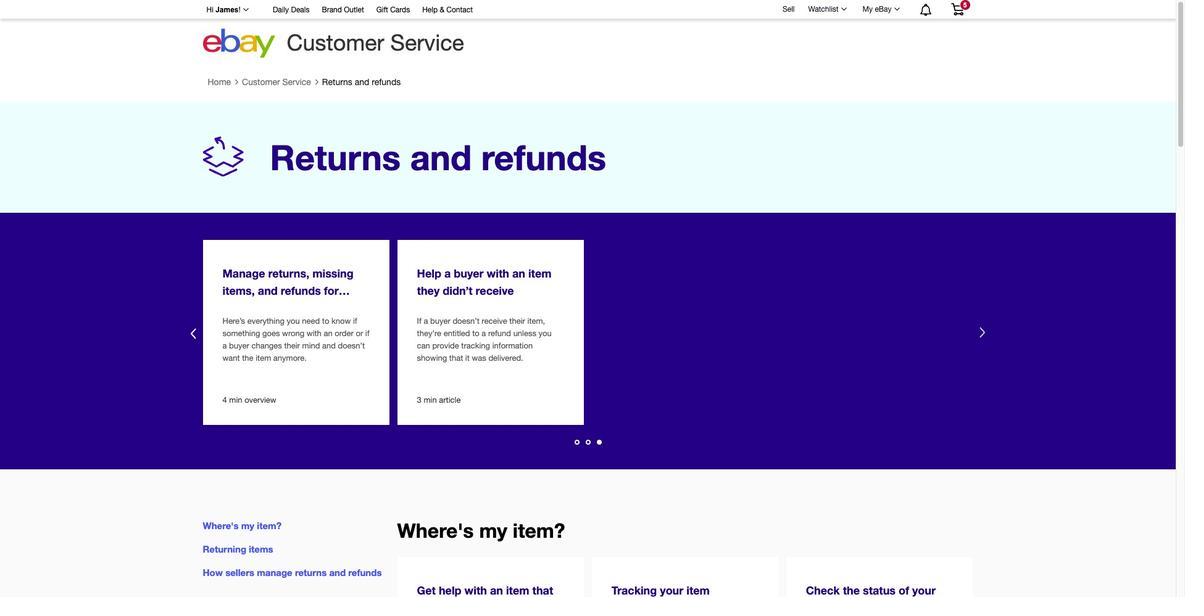 Task type: vqa. For each thing, say whether or not it's contained in the screenshot.
sellers in the Manage returns, missing items, and refunds for sellers Here's everything you need to know if something goes wrong with an order or if a buyer changes their mind and doesn't want the item anymore.
yes



Task type: locate. For each thing, give the bounding box(es) containing it.
showing
[[417, 354, 447, 363]]

doesn't up entitled
[[453, 317, 480, 326]]

0 horizontal spatial item?
[[257, 521, 282, 532]]

returns and refunds
[[322, 77, 401, 87], [270, 137, 607, 178]]

you inside the manage returns, missing items, and refunds for sellers here's everything you need to know if something goes wrong with an order or if a buyer changes their mind and doesn't want the item anymore.
[[287, 317, 300, 326]]

returns and refunds link
[[322, 77, 401, 87]]

1 horizontal spatial min
[[424, 396, 437, 405]]

with up the mind
[[307, 329, 322, 339]]

1 vertical spatial doesn't
[[338, 342, 365, 351]]

0 vertical spatial to
[[322, 317, 329, 326]]

article
[[439, 396, 461, 405]]

1 horizontal spatial doesn't
[[453, 317, 480, 326]]

0 horizontal spatial service
[[283, 77, 311, 87]]

help inside help a buyer with an item they didn't receive
[[417, 267, 442, 280]]

5 link
[[944, 0, 972, 18]]

customer inside returns and refunds 'main content'
[[242, 77, 280, 87]]

1 vertical spatial item
[[256, 354, 271, 363]]

0 horizontal spatial min
[[229, 396, 242, 405]]

1 vertical spatial receive
[[482, 317, 508, 326]]

0 vertical spatial help
[[423, 6, 438, 14]]

1 horizontal spatial item
[[529, 267, 552, 280]]

unless
[[514, 329, 537, 339]]

0 vertical spatial an
[[513, 267, 526, 280]]

buyer down something
[[229, 342, 249, 351]]

manage
[[223, 267, 265, 280]]

with up "refund"
[[487, 267, 509, 280]]

0 horizontal spatial item
[[256, 354, 271, 363]]

customer right home
[[242, 77, 280, 87]]

if
[[353, 317, 357, 326], [366, 329, 370, 339]]

0 horizontal spatial doesn't
[[338, 342, 365, 351]]

item?
[[513, 519, 565, 543], [257, 521, 282, 532]]

customer service down "gift"
[[287, 30, 464, 56]]

3
[[417, 396, 422, 405]]

0 vertical spatial customer service
[[287, 30, 464, 56]]

delivered.
[[489, 354, 524, 363]]

entitled
[[444, 329, 470, 339]]

0 horizontal spatial their
[[284, 342, 300, 351]]

gift cards link
[[377, 4, 410, 17]]

1 horizontal spatial if
[[366, 329, 370, 339]]

hi james !
[[207, 6, 241, 14]]

an inside the manage returns, missing items, and refunds for sellers here's everything you need to know if something goes wrong with an order or if a buyer changes their mind and doesn't want the item anymore.
[[324, 329, 333, 339]]

the
[[242, 354, 254, 363]]

1 vertical spatial buyer
[[430, 317, 451, 326]]

receive inside if a buyer doesn't receive their item, they're entitled to a refund unless you can provide tracking information showing that it was delivered.
[[482, 317, 508, 326]]

where's
[[397, 519, 474, 543], [203, 521, 239, 532]]

their down wrong
[[284, 342, 300, 351]]

0 vertical spatial you
[[287, 317, 300, 326]]

0 horizontal spatial buyer
[[229, 342, 249, 351]]

to right need
[[322, 317, 329, 326]]

service
[[391, 30, 464, 56], [283, 77, 311, 87]]

item down changes
[[256, 354, 271, 363]]

item up item,
[[529, 267, 552, 280]]

contact
[[447, 6, 473, 14]]

min
[[229, 396, 242, 405], [424, 396, 437, 405]]

min right 3
[[424, 396, 437, 405]]

their inside the manage returns, missing items, and refunds for sellers here's everything you need to know if something goes wrong with an order or if a buyer changes their mind and doesn't want the item anymore.
[[284, 342, 300, 351]]

1 horizontal spatial their
[[510, 317, 526, 326]]

changes
[[252, 342, 282, 351]]

0 horizontal spatial to
[[322, 317, 329, 326]]

0 horizontal spatial an
[[324, 329, 333, 339]]

0 horizontal spatial where's my item?
[[203, 521, 282, 532]]

1 horizontal spatial buyer
[[430, 317, 451, 326]]

items
[[249, 544, 273, 555]]

missing
[[313, 267, 354, 280]]

0 horizontal spatial my
[[241, 521, 255, 532]]

buyer for they're
[[430, 317, 451, 326]]

customer service link
[[242, 77, 311, 87]]

2 vertical spatial buyer
[[229, 342, 249, 351]]

0 horizontal spatial you
[[287, 317, 300, 326]]

customer service right home
[[242, 77, 311, 87]]

1 vertical spatial if
[[366, 329, 370, 339]]

an down know
[[324, 329, 333, 339]]

tracking
[[462, 342, 490, 351]]

1 vertical spatial their
[[284, 342, 300, 351]]

1 vertical spatial an
[[324, 329, 333, 339]]

0 horizontal spatial customer
[[242, 77, 280, 87]]

sellers up the here's at the bottom of the page
[[223, 302, 257, 315]]

receive right didn't
[[476, 284, 514, 298]]

doesn't inside if a buyer doesn't receive their item, they're entitled to a refund unless you can provide tracking information showing that it was delivered.
[[453, 317, 480, 326]]

1 horizontal spatial with
[[487, 267, 509, 280]]

buyer up they're
[[430, 317, 451, 326]]

with inside help a buyer with an item they didn't receive
[[487, 267, 509, 280]]

information
[[493, 342, 533, 351]]

customer
[[287, 30, 384, 56], [242, 77, 280, 87]]

where's my item?
[[397, 519, 565, 543], [203, 521, 282, 532]]

manage returns, missing items, and refunds for sellers here's everything you need to know if something goes wrong with an order or if a buyer changes their mind and doesn't want the item anymore.
[[223, 267, 370, 363]]

it
[[466, 354, 470, 363]]

1 vertical spatial service
[[283, 77, 311, 87]]

to
[[322, 317, 329, 326], [473, 329, 480, 339]]

brand outlet link
[[322, 4, 364, 17]]

1 horizontal spatial item?
[[513, 519, 565, 543]]

you
[[287, 317, 300, 326], [539, 329, 552, 339]]

help left the &
[[423, 6, 438, 14]]

0 vertical spatial if
[[353, 317, 357, 326]]

buyer inside help a buyer with an item they didn't receive
[[454, 267, 484, 280]]

customer service
[[287, 30, 464, 56], [242, 77, 311, 87]]

0 vertical spatial buyer
[[454, 267, 484, 280]]

ebay
[[875, 5, 892, 14]]

sellers down returning items link
[[226, 568, 254, 579]]

0 vertical spatial service
[[391, 30, 464, 56]]

their
[[510, 317, 526, 326], [284, 342, 300, 351]]

refunds
[[372, 77, 401, 87], [482, 137, 607, 178], [281, 284, 321, 298], [349, 568, 382, 579]]

help up the they at the top of page
[[417, 267, 442, 280]]

item
[[529, 267, 552, 280], [256, 354, 271, 363]]

brand outlet
[[322, 6, 364, 14]]

2 min from the left
[[424, 396, 437, 405]]

1 vertical spatial returns and refunds
[[270, 137, 607, 178]]

a inside the manage returns, missing items, and refunds for sellers here's everything you need to know if something goes wrong with an order or if a buyer changes their mind and doesn't want the item anymore.
[[223, 342, 227, 351]]

0 vertical spatial item
[[529, 267, 552, 280]]

0 vertical spatial doesn't
[[453, 317, 480, 326]]

0 horizontal spatial with
[[307, 329, 322, 339]]

0 vertical spatial customer
[[287, 30, 384, 56]]

1 vertical spatial help
[[417, 267, 442, 280]]

0 vertical spatial their
[[510, 317, 526, 326]]

gift
[[377, 6, 388, 14]]

refund
[[488, 329, 511, 339]]

they're
[[417, 329, 442, 339]]

1 horizontal spatial customer
[[287, 30, 384, 56]]

min for help a buyer with an item they didn't receive
[[424, 396, 437, 405]]

you down item,
[[539, 329, 552, 339]]

customer down brand
[[287, 30, 384, 56]]

1 horizontal spatial service
[[391, 30, 464, 56]]

1 horizontal spatial an
[[513, 267, 526, 280]]

order or
[[335, 329, 363, 339]]

my
[[863, 5, 873, 14]]

an inside help a buyer with an item they didn't receive
[[513, 267, 526, 280]]

returns
[[295, 568, 327, 579]]

buyer up didn't
[[454, 267, 484, 280]]

mind
[[302, 342, 320, 351]]

their inside if a buyer doesn't receive their item, they're entitled to a refund unless you can provide tracking information showing that it was delivered.
[[510, 317, 526, 326]]

my
[[479, 519, 508, 543], [241, 521, 255, 532]]

2 horizontal spatial buyer
[[454, 267, 484, 280]]

receive up "refund"
[[482, 317, 508, 326]]

min right the 4
[[229, 396, 242, 405]]

if right the order or
[[366, 329, 370, 339]]

0 vertical spatial sellers
[[223, 302, 257, 315]]

if
[[417, 317, 422, 326]]

doesn't
[[453, 317, 480, 326], [338, 342, 365, 351]]

service inside returns and refunds 'main content'
[[283, 77, 311, 87]]

1 vertical spatial you
[[539, 329, 552, 339]]

help inside account navigation
[[423, 6, 438, 14]]

customer service inside banner
[[287, 30, 464, 56]]

to inside the manage returns, missing items, and refunds for sellers here's everything you need to know if something goes wrong with an order or if a buyer changes their mind and doesn't want the item anymore.
[[322, 317, 329, 326]]

1 horizontal spatial where's
[[397, 519, 474, 543]]

something
[[223, 329, 260, 339]]

an
[[513, 267, 526, 280], [324, 329, 333, 339]]

0 vertical spatial with
[[487, 267, 509, 280]]

you up wrong
[[287, 317, 300, 326]]

deals
[[291, 6, 310, 14]]

1 vertical spatial customer service
[[242, 77, 311, 87]]

1 horizontal spatial my
[[479, 519, 508, 543]]

and
[[355, 77, 370, 87], [410, 137, 472, 178], [258, 284, 278, 298], [322, 342, 336, 351], [329, 568, 346, 579]]

item,
[[528, 317, 545, 326]]

a up want
[[223, 342, 227, 351]]

customer service inside returns and refunds 'main content'
[[242, 77, 311, 87]]

cards
[[390, 6, 410, 14]]

&
[[440, 6, 445, 14]]

buyer inside if a buyer doesn't receive their item, they're entitled to a refund unless you can provide tracking information showing that it was delivered.
[[430, 317, 451, 326]]

1 vertical spatial sellers
[[226, 568, 254, 579]]

service inside customer service banner
[[391, 30, 464, 56]]

to up tracking
[[473, 329, 480, 339]]

sellers
[[223, 302, 257, 315], [226, 568, 254, 579]]

hi
[[207, 6, 214, 14]]

returns,
[[268, 267, 310, 280]]

watchlist
[[809, 5, 839, 14]]

buyer for didn't
[[454, 267, 484, 280]]

1 vertical spatial customer
[[242, 77, 280, 87]]

daily deals link
[[273, 4, 310, 17]]

1 vertical spatial to
[[473, 329, 480, 339]]

1 horizontal spatial to
[[473, 329, 480, 339]]

0 vertical spatial receive
[[476, 284, 514, 298]]

0 vertical spatial returns and refunds
[[322, 77, 401, 87]]

1 vertical spatial with
[[307, 329, 322, 339]]

1 horizontal spatial you
[[539, 329, 552, 339]]

where's my item? link
[[203, 521, 282, 532]]

items,
[[223, 284, 255, 298]]

doesn't down the order or
[[338, 342, 365, 351]]

help
[[423, 6, 438, 14], [417, 267, 442, 280]]

if up the order or
[[353, 317, 357, 326]]

returns
[[322, 77, 353, 87], [270, 137, 401, 178]]

their up unless
[[510, 317, 526, 326]]

a up didn't
[[445, 267, 451, 280]]

an up unless
[[513, 267, 526, 280]]

item inside help a buyer with an item they didn't receive
[[529, 267, 552, 280]]

1 min from the left
[[229, 396, 242, 405]]

customer service banner
[[200, 0, 974, 62]]

buyer
[[454, 267, 484, 280], [430, 317, 451, 326], [229, 342, 249, 351]]

for
[[324, 284, 339, 298]]



Task type: describe. For each thing, give the bounding box(es) containing it.
know
[[332, 317, 351, 326]]

want
[[223, 354, 240, 363]]

a right if
[[424, 317, 428, 326]]

wrong
[[282, 329, 305, 339]]

help for help a buyer with an item they didn't receive
[[417, 267, 442, 280]]

here's
[[223, 317, 245, 326]]

0 vertical spatial returns
[[322, 77, 353, 87]]

item inside the manage returns, missing items, and refunds for sellers here's everything you need to know if something goes wrong with an order or if a buyer changes their mind and doesn't want the item anymore.
[[256, 354, 271, 363]]

0 horizontal spatial where's
[[203, 521, 239, 532]]

help & contact
[[423, 6, 473, 14]]

5
[[964, 1, 967, 9]]

a up tracking
[[482, 329, 486, 339]]

goes
[[262, 329, 280, 339]]

returning items link
[[203, 544, 273, 555]]

!
[[239, 6, 241, 14]]

doesn't inside the manage returns, missing items, and refunds for sellers here's everything you need to know if something goes wrong with an order or if a buyer changes their mind and doesn't want the item anymore.
[[338, 342, 365, 351]]

brand
[[322, 6, 342, 14]]

everything
[[247, 317, 285, 326]]

provide
[[433, 342, 459, 351]]

was
[[472, 354, 487, 363]]

if a buyer doesn't receive their item, they're entitled to a refund unless you can provide tracking information showing that it was delivered.
[[417, 317, 552, 363]]

my ebay
[[863, 5, 892, 14]]

home
[[208, 77, 231, 87]]

home link
[[208, 77, 231, 87]]

help for help & contact
[[423, 6, 438, 14]]

4 min overview
[[223, 396, 276, 405]]

how sellers manage returns and refunds link
[[203, 568, 382, 579]]

you inside if a buyer doesn't receive their item, they're entitled to a refund unless you can provide tracking information showing that it was delivered.
[[539, 329, 552, 339]]

how
[[203, 568, 223, 579]]

they
[[417, 284, 440, 298]]

anymore.
[[273, 354, 307, 363]]

sell
[[783, 5, 795, 13]]

to inside if a buyer doesn't receive their item, they're entitled to a refund unless you can provide tracking information showing that it was delivered.
[[473, 329, 480, 339]]

customer inside customer service banner
[[287, 30, 384, 56]]

refunds inside the manage returns, missing items, and refunds for sellers here's everything you need to know if something goes wrong with an order or if a buyer changes their mind and doesn't want the item anymore.
[[281, 284, 321, 298]]

my ebay link
[[856, 2, 906, 17]]

returning
[[203, 544, 246, 555]]

help a buyer with an item they didn't receive
[[417, 267, 552, 298]]

help & contact link
[[423, 4, 473, 17]]

gift cards
[[377, 6, 410, 14]]

didn't
[[443, 284, 473, 298]]

buyer inside the manage returns, missing items, and refunds for sellers here's everything you need to know if something goes wrong with an order or if a buyer changes their mind and doesn't want the item anymore.
[[229, 342, 249, 351]]

a inside help a buyer with an item they didn't receive
[[445, 267, 451, 280]]

1 horizontal spatial where's my item?
[[397, 519, 565, 543]]

daily
[[273, 6, 289, 14]]

sellers inside the manage returns, missing items, and refunds for sellers here's everything you need to know if something goes wrong with an order or if a buyer changes their mind and doesn't want the item anymore.
[[223, 302, 257, 315]]

returns and refunds main content
[[0, 72, 1177, 598]]

overview
[[245, 396, 276, 405]]

account navigation
[[200, 0, 974, 19]]

4
[[223, 396, 227, 405]]

returning items
[[203, 544, 273, 555]]

outlet
[[344, 6, 364, 14]]

watchlist link
[[802, 2, 853, 17]]

1 vertical spatial returns
[[270, 137, 401, 178]]

how sellers manage returns and refunds
[[203, 568, 382, 579]]

need
[[302, 317, 320, 326]]

manage
[[257, 568, 293, 579]]

3 min article
[[417, 396, 461, 405]]

james
[[216, 6, 239, 14]]

0 horizontal spatial if
[[353, 317, 357, 326]]

with inside the manage returns, missing items, and refunds for sellers here's everything you need to know if something goes wrong with an order or if a buyer changes their mind and doesn't want the item anymore.
[[307, 329, 322, 339]]

can
[[417, 342, 430, 351]]

min for manage returns, missing items, and refunds for sellers
[[229, 396, 242, 405]]

daily deals
[[273, 6, 310, 14]]

sell link
[[777, 5, 801, 13]]

that
[[449, 354, 463, 363]]

receive inside help a buyer with an item they didn't receive
[[476, 284, 514, 298]]



